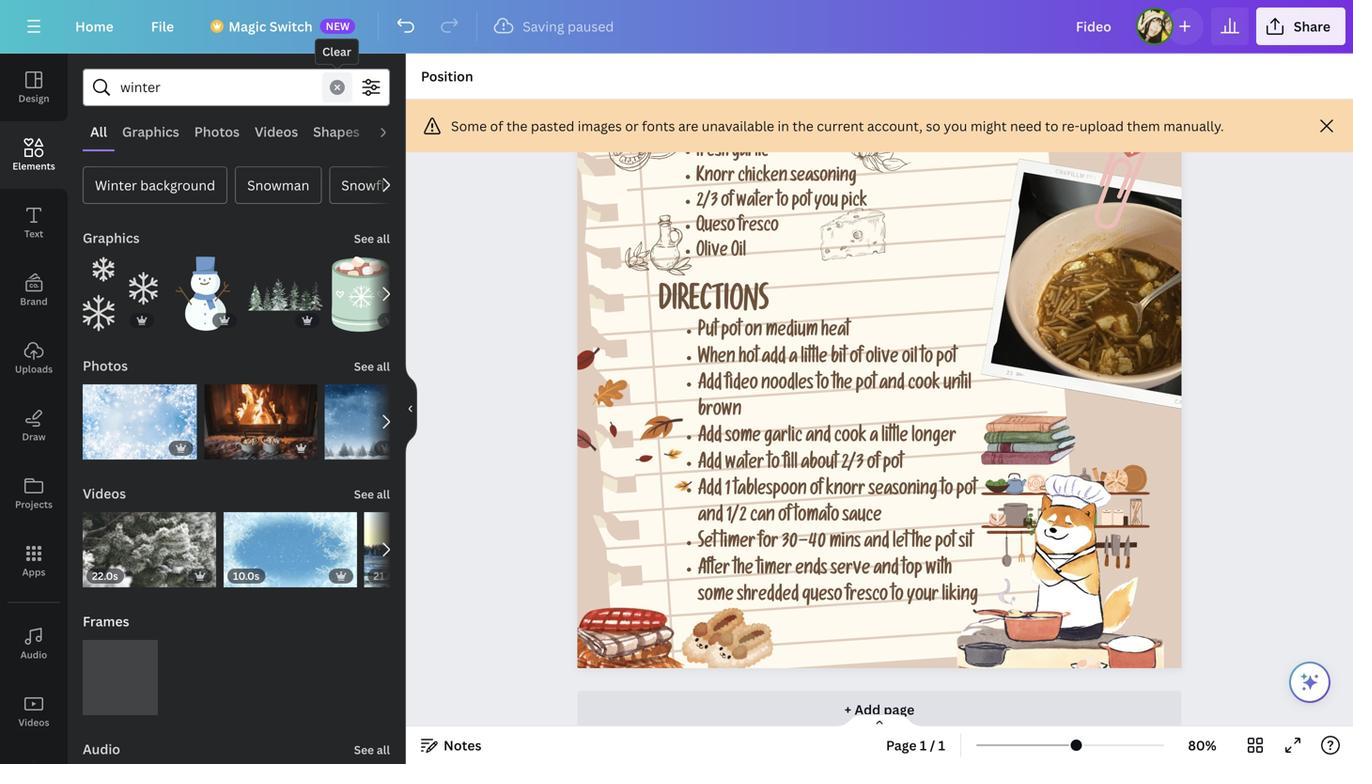 Task type: describe. For each thing, give the bounding box(es) containing it.
hide image
[[405, 364, 417, 454]]

unavailable
[[702, 117, 775, 135]]

home link
[[60, 8, 129, 45]]

put pot on medium heat when hot add a little bit of olive oil to pot add fideo noodles to the pot and cook until brown add some garlic and cook a little longer add water to fill about 2/3 of pot add 1 tablespoon of knorr seasoning to pot and 1/2 can of tomato sauce set timer for 30-40 mins and let the pot sit after the timer ends serve and top with some shredded queso fresco to your liking
[[698, 323, 979, 607]]

0 horizontal spatial cook
[[835, 429, 867, 448]]

canva assistant image
[[1299, 671, 1322, 694]]

see all button for photos
[[352, 347, 392, 385]]

some
[[451, 117, 487, 135]]

can
[[750, 508, 775, 528]]

2/3 inside put pot on medium heat when hot add a little bit of olive oil to pot add fideo noodles to the pot and cook until brown add some garlic and cook a little longer add water to fill about 2/3 of pot add 1 tablespoon of knorr seasoning to pot and 1/2 can of tomato sauce set timer for 30-40 mins and let the pot sit after the timer ends serve and top with some shredded queso fresco to your liking
[[842, 455, 864, 475]]

1 vertical spatial a
[[870, 429, 879, 448]]

1 horizontal spatial 1
[[920, 737, 927, 755]]

seasoning inside knorr chicken seasoning 2/3 of water to pot you pick queso fresco olive oil
[[791, 169, 857, 188]]

winter background
[[95, 176, 215, 194]]

share
[[1295, 17, 1331, 35]]

0 horizontal spatial photos
[[83, 357, 128, 375]]

1 vertical spatial some
[[698, 587, 734, 607]]

about
[[801, 455, 838, 475]]

so
[[926, 117, 941, 135]]

see all for graphics
[[354, 231, 390, 246]]

some of the pasted images or fonts are unavailable in the current account, so you might need to re-upload them manually.
[[451, 117, 1225, 135]]

water inside put pot on medium heat when hot add a little bit of olive oil to pot add fideo noodles to the pot and cook until brown add some garlic and cook a little longer add water to fill about 2/3 of pot add 1 tablespoon of knorr seasoning to pot and 1/2 can of tomato sauce set timer for 30-40 mins and let the pot sit after the timer ends serve and top with some shredded queso fresco to your liking
[[726, 455, 765, 475]]

heat
[[822, 323, 850, 343]]

magic
[[229, 17, 267, 35]]

pot left on
[[722, 323, 742, 343]]

brown
[[698, 402, 742, 422]]

snowflake button
[[329, 166, 419, 204]]

2 horizontal spatial 1
[[939, 737, 946, 755]]

water inside knorr chicken seasoning 2/3 of water to pot you pick queso fresco olive oil
[[737, 194, 774, 213]]

hot
[[739, 349, 759, 369]]

to right oil
[[921, 349, 934, 369]]

for
[[759, 535, 779, 554]]

and left the let
[[865, 535, 890, 554]]

pot up until
[[937, 349, 957, 369]]

1 vertical spatial little
[[882, 429, 909, 448]]

0 vertical spatial you
[[944, 117, 968, 135]]

until
[[944, 376, 972, 396]]

position button
[[414, 61, 481, 91]]

to down longer
[[941, 482, 954, 501]]

pot left sit
[[936, 535, 956, 554]]

winter background image
[[83, 385, 197, 460]]

winter snow background image
[[325, 385, 403, 460]]

projects
[[15, 498, 53, 511]]

all
[[90, 123, 107, 141]]

1 vertical spatial videos button
[[81, 475, 128, 512]]

fresh garlic
[[697, 144, 769, 163]]

winter pine forest border, watercolor christmas illustration image
[[248, 257, 323, 332]]

new
[[326, 19, 350, 33]]

brand button
[[0, 257, 68, 324]]

clear
[[322, 44, 352, 59]]

notes
[[444, 737, 482, 755]]

0 vertical spatial some
[[726, 429, 761, 448]]

file
[[151, 17, 174, 35]]

uploads
[[15, 363, 53, 376]]

of right bit
[[850, 349, 863, 369]]

page
[[884, 701, 915, 719]]

olive
[[697, 244, 728, 263]]

80%
[[1189, 737, 1217, 755]]

position
[[421, 67, 474, 85]]

fresh
[[697, 144, 729, 163]]

add inside button
[[855, 701, 881, 719]]

see for videos
[[354, 487, 374, 502]]

pot up sit
[[957, 482, 977, 501]]

current
[[817, 117, 864, 135]]

page 1 / 1
[[887, 737, 946, 755]]

fonts
[[642, 117, 675, 135]]

1 horizontal spatial videos
[[83, 485, 126, 503]]

to inside knorr chicken seasoning 2/3 of water to pot you pick queso fresco olive oil
[[777, 194, 789, 213]]

and down olive
[[880, 376, 905, 396]]

oil
[[902, 349, 918, 369]]

80% button
[[1173, 731, 1234, 761]]

pasted
[[531, 117, 575, 135]]

home
[[75, 17, 114, 35]]

liking
[[943, 587, 979, 607]]

let
[[893, 535, 909, 554]]

show pages image
[[835, 714, 925, 729]]

page
[[887, 737, 917, 755]]

top
[[903, 561, 923, 581]]

/
[[930, 737, 936, 755]]

to left fill
[[768, 455, 780, 475]]

add
[[762, 349, 786, 369]]

all for graphics
[[377, 231, 390, 246]]

see all button for audio
[[352, 731, 392, 764]]

Design title text field
[[1061, 8, 1129, 45]]

the down bit
[[833, 376, 853, 396]]

your
[[907, 587, 939, 607]]

on
[[745, 323, 763, 343]]

10.0s group
[[224, 501, 357, 588]]

draw
[[22, 431, 46, 443]]

1 vertical spatial timer
[[757, 561, 792, 581]]

2/3 inside knorr chicken seasoning 2/3 of water to pot you pick queso fresco olive oil
[[697, 194, 718, 213]]

see all button for videos
[[352, 475, 392, 512]]

0 horizontal spatial photos button
[[81, 347, 130, 385]]

+ add page
[[845, 701, 915, 719]]

winter holiday drinks mulled wine hot image
[[331, 257, 406, 332]]

you inside knorr chicken seasoning 2/3 of water to pot you pick queso fresco olive oil
[[815, 194, 839, 213]]

pot right about
[[883, 455, 904, 475]]

and up about
[[806, 429, 831, 448]]

to left your
[[892, 587, 904, 607]]

text button
[[0, 189, 68, 257]]

snowflake
[[342, 176, 406, 194]]

40
[[809, 535, 827, 554]]

0 vertical spatial photos button
[[187, 114, 247, 149]]

knorr
[[697, 169, 735, 188]]

fresco inside knorr chicken seasoning 2/3 of water to pot you pick queso fresco olive oil
[[739, 219, 779, 238]]

all for videos
[[377, 487, 390, 502]]

see for audio
[[354, 742, 374, 758]]

saving paused status
[[485, 15, 624, 38]]

the right the after
[[734, 561, 754, 581]]

background
[[140, 176, 215, 194]]

paused
[[568, 17, 614, 35]]

to right the noodles
[[817, 376, 830, 396]]

medium
[[766, 323, 818, 343]]

+ add page button
[[578, 691, 1182, 729]]

0 horizontal spatial audio button
[[0, 610, 68, 678]]

them
[[1128, 117, 1161, 135]]

tablespoon
[[734, 482, 807, 501]]

0 vertical spatial photos
[[194, 123, 240, 141]]

noodles
[[762, 376, 814, 396]]

+
[[845, 701, 852, 719]]

file button
[[136, 8, 189, 45]]

elements button
[[0, 121, 68, 189]]

apps button
[[0, 527, 68, 595]]

bit
[[831, 349, 847, 369]]

0 horizontal spatial timer
[[720, 535, 756, 554]]

draw button
[[0, 392, 68, 460]]

magic switch
[[229, 17, 313, 35]]

of inside knorr chicken seasoning 2/3 of water to pot you pick queso fresco olive oil
[[722, 194, 734, 213]]

shapes button
[[306, 114, 367, 149]]

of right some
[[490, 117, 504, 135]]

22.0s group
[[83, 501, 216, 588]]



Task type: vqa. For each thing, say whether or not it's contained in the screenshot.
Bob Builder icon
no



Task type: locate. For each thing, give the bounding box(es) containing it.
serve
[[831, 561, 871, 581]]

2 see from the top
[[354, 359, 374, 374]]

of
[[490, 117, 504, 135], [722, 194, 734, 213], [850, 349, 863, 369], [868, 455, 880, 475], [810, 482, 823, 501], [779, 508, 791, 528]]

videos
[[255, 123, 298, 141], [83, 485, 126, 503], [18, 716, 49, 729]]

side panel tab list
[[0, 54, 68, 764]]

0 horizontal spatial a
[[790, 349, 798, 369]]

uploads button
[[0, 324, 68, 392]]

winter
[[95, 176, 137, 194]]

water down chicken
[[737, 194, 774, 213]]

of up queso
[[722, 194, 734, 213]]

1 vertical spatial you
[[815, 194, 839, 213]]

photos button right uploads
[[81, 347, 130, 385]]

garlic up fill
[[765, 429, 803, 448]]

see all for photos
[[354, 359, 390, 374]]

a right the add
[[790, 349, 798, 369]]

the right the let
[[912, 535, 932, 554]]

1 horizontal spatial cook
[[908, 376, 941, 396]]

see all button for graphics
[[352, 219, 392, 257]]

4 see from the top
[[354, 742, 374, 758]]

see up winter snow background "image"
[[354, 359, 374, 374]]

1 horizontal spatial audio button
[[81, 731, 122, 764]]

saving paused
[[523, 17, 614, 35]]

1 horizontal spatial audio
[[83, 740, 120, 758]]

need
[[1011, 117, 1042, 135]]

pot
[[792, 194, 812, 213], [722, 323, 742, 343], [937, 349, 957, 369], [856, 376, 877, 396], [883, 455, 904, 475], [957, 482, 977, 501], [936, 535, 956, 554]]

fresco inside put pot on medium heat when hot add a little bit of olive oil to pot add fideo noodles to the pot and cook until brown add some garlic and cook a little longer add water to fill about 2/3 of pot add 1 tablespoon of knorr seasoning to pot and 1/2 can of tomato sauce set timer for 30-40 mins and let the pot sit after the timer ends serve and top with some shredded queso fresco to your liking
[[846, 587, 889, 607]]

and left 1/2
[[698, 508, 724, 528]]

upload
[[1080, 117, 1124, 135]]

projects button
[[0, 460, 68, 527]]

0 vertical spatial cook
[[908, 376, 941, 396]]

photos down search elements search field
[[194, 123, 240, 141]]

fideo
[[726, 376, 758, 396]]

4 all from the top
[[377, 742, 390, 758]]

add
[[698, 376, 722, 396], [698, 429, 722, 448], [698, 455, 722, 475], [698, 482, 722, 501], [855, 701, 881, 719]]

1 vertical spatial audio
[[20, 649, 47, 661]]

1 vertical spatial photos button
[[81, 347, 130, 385]]

graphics
[[122, 123, 179, 141], [83, 229, 140, 247]]

see left notes button
[[354, 742, 374, 758]]

queso
[[697, 219, 736, 238]]

photos up winter background 'image' in the bottom of the page
[[83, 357, 128, 375]]

0 horizontal spatial videos
[[18, 716, 49, 729]]

see for photos
[[354, 359, 374, 374]]

photos button down search elements search field
[[187, 114, 247, 149]]

to
[[1046, 117, 1059, 135], [777, 194, 789, 213], [921, 349, 934, 369], [817, 376, 830, 396], [768, 455, 780, 475], [941, 482, 954, 501], [892, 587, 904, 607]]

1 horizontal spatial fresco
[[846, 587, 889, 607]]

sauce
[[843, 508, 882, 528]]

0 horizontal spatial seasoning
[[791, 169, 857, 188]]

audio inside side panel tab list
[[20, 649, 47, 661]]

see all
[[354, 231, 390, 246], [354, 359, 390, 374], [354, 487, 390, 502], [354, 742, 390, 758]]

see all for audio
[[354, 742, 390, 758]]

2/3 down 'knorr'
[[697, 194, 718, 213]]

timer down 1/2
[[720, 535, 756, 554]]

seasoning up pick
[[791, 169, 857, 188]]

to left re-
[[1046, 117, 1059, 135]]

see all up winter snow background "image"
[[354, 359, 390, 374]]

2 vertical spatial audio button
[[81, 731, 122, 764]]

1 vertical spatial audio button
[[0, 610, 68, 678]]

22.0s
[[92, 569, 118, 583]]

0 vertical spatial videos
[[255, 123, 298, 141]]

pick
[[842, 194, 868, 213]]

pot left pick
[[792, 194, 812, 213]]

longer
[[912, 429, 957, 448]]

seasoning inside put pot on medium heat when hot add a little bit of olive oil to pot add fideo noodles to the pot and cook until brown add some garlic and cook a little longer add water to fill about 2/3 of pot add 1 tablespoon of knorr seasoning to pot and 1/2 can of tomato sauce set timer for 30-40 mins and let the pot sit after the timer ends serve and top with some shredded queso fresco to your liking
[[869, 482, 938, 501]]

apps
[[22, 566, 45, 579]]

seasoning up sauce
[[869, 482, 938, 501]]

all down snowflake button
[[377, 231, 390, 246]]

1 left /
[[920, 737, 927, 755]]

1 horizontal spatial seasoning
[[869, 482, 938, 501]]

videos inside side panel tab list
[[18, 716, 49, 729]]

the right in
[[793, 117, 814, 135]]

0 vertical spatial fresco
[[739, 219, 779, 238]]

2 see all button from the top
[[352, 347, 392, 385]]

main menu bar
[[0, 0, 1354, 54]]

0 vertical spatial audio button
[[367, 114, 420, 149]]

photos button
[[187, 114, 247, 149], [81, 347, 130, 385]]

0 horizontal spatial videos button
[[0, 678, 68, 746]]

set
[[698, 535, 717, 554]]

graphics right all
[[122, 123, 179, 141]]

design button
[[0, 54, 68, 121]]

2 all from the top
[[377, 359, 390, 374]]

group
[[165, 245, 241, 332], [83, 257, 158, 332], [248, 257, 323, 332], [331, 257, 406, 332], [83, 373, 197, 460], [205, 373, 317, 460], [325, 385, 403, 460]]

2/3 up knorr
[[842, 455, 864, 475]]

1 see all button from the top
[[352, 219, 392, 257]]

1 vertical spatial cook
[[835, 429, 867, 448]]

see down snowflake button
[[354, 231, 374, 246]]

directions
[[659, 289, 769, 321]]

pot inside knorr chicken seasoning 2/3 of water to pot you pick queso fresco olive oil
[[792, 194, 812, 213]]

timer down for
[[757, 561, 792, 581]]

see all button left notes button
[[352, 731, 392, 764]]

you left pick
[[815, 194, 839, 213]]

all left hide image at left
[[377, 359, 390, 374]]

2 horizontal spatial audio button
[[367, 114, 420, 149]]

a left longer
[[870, 429, 879, 448]]

water
[[737, 194, 774, 213], [726, 455, 765, 475]]

text
[[24, 228, 43, 240]]

1 see all from the top
[[354, 231, 390, 246]]

might
[[971, 117, 1007, 135]]

0 vertical spatial graphics
[[122, 123, 179, 141]]

0 vertical spatial 2/3
[[697, 194, 718, 213]]

see down winter snow background "image"
[[354, 487, 374, 502]]

fill
[[783, 455, 798, 475]]

2 vertical spatial videos button
[[0, 678, 68, 746]]

0 vertical spatial little
[[801, 349, 828, 369]]

all button
[[83, 114, 115, 149]]

1 horizontal spatial you
[[944, 117, 968, 135]]

10.0s
[[233, 569, 260, 583]]

shapes
[[313, 123, 360, 141]]

photos
[[194, 123, 240, 141], [83, 357, 128, 375]]

1 horizontal spatial videos button
[[81, 475, 128, 512]]

some down the after
[[698, 587, 734, 607]]

1 vertical spatial graphics
[[83, 229, 140, 247]]

knorr
[[826, 482, 866, 501]]

1 vertical spatial garlic
[[765, 429, 803, 448]]

all up the 21.0s group
[[377, 487, 390, 502]]

1 horizontal spatial photos
[[194, 123, 240, 141]]

in
[[778, 117, 790, 135]]

0 horizontal spatial 2/3
[[697, 194, 718, 213]]

you right so
[[944, 117, 968, 135]]

to down chicken
[[777, 194, 789, 213]]

2 vertical spatial videos
[[18, 716, 49, 729]]

4 see all button from the top
[[352, 731, 392, 764]]

1 all from the top
[[377, 231, 390, 246]]

1 inside put pot on medium heat when hot add a little bit of olive oil to pot add fideo noodles to the pot and cook until brown add some garlic and cook a little longer add water to fill about 2/3 of pot add 1 tablespoon of knorr seasoning to pot and 1/2 can of tomato sauce set timer for 30-40 mins and let the pot sit after the timer ends serve and top with some shredded queso fresco to your liking
[[726, 482, 731, 501]]

1 vertical spatial graphics button
[[81, 219, 142, 257]]

2 horizontal spatial videos button
[[247, 114, 306, 149]]

0 horizontal spatial audio
[[20, 649, 47, 661]]

21.0s group
[[364, 512, 498, 588]]

garlic up chicken
[[732, 144, 769, 163]]

water up tablespoon on the bottom right of the page
[[726, 455, 765, 475]]

chicken
[[738, 169, 788, 188]]

shredded
[[737, 587, 799, 607]]

0 vertical spatial timer
[[720, 535, 756, 554]]

see all button left hide image at left
[[352, 347, 392, 385]]

0 vertical spatial seasoning
[[791, 169, 857, 188]]

1 horizontal spatial 2/3
[[842, 455, 864, 475]]

pot down olive
[[856, 376, 877, 396]]

mins
[[830, 535, 861, 554]]

1 horizontal spatial a
[[870, 429, 879, 448]]

put
[[698, 323, 718, 343]]

are
[[679, 117, 699, 135]]

2 horizontal spatial videos
[[255, 123, 298, 141]]

see all down winter snow background "image"
[[354, 487, 390, 502]]

cook
[[908, 376, 941, 396], [835, 429, 867, 448]]

see all button down snowflake button
[[352, 219, 392, 257]]

0 horizontal spatial fresco
[[739, 219, 779, 238]]

frames
[[83, 613, 129, 630]]

3 see all from the top
[[354, 487, 390, 502]]

3 see from the top
[[354, 487, 374, 502]]

1 vertical spatial videos
[[83, 485, 126, 503]]

graphics button
[[115, 114, 187, 149], [81, 219, 142, 257]]

see all button down winter snow background "image"
[[352, 475, 392, 512]]

of right can
[[779, 508, 791, 528]]

1 vertical spatial fresco
[[846, 587, 889, 607]]

3 see all button from the top
[[352, 475, 392, 512]]

snowman
[[247, 176, 310, 194]]

share button
[[1257, 8, 1346, 45]]

brand
[[20, 295, 48, 308]]

the left pasted
[[507, 117, 528, 135]]

saving
[[523, 17, 565, 35]]

1 horizontal spatial timer
[[757, 561, 792, 581]]

cozy winter drink image
[[205, 385, 317, 460]]

olive oil hand drawn image
[[626, 215, 693, 275]]

0 vertical spatial water
[[737, 194, 774, 213]]

see all button
[[352, 219, 392, 257], [352, 347, 392, 385], [352, 475, 392, 512], [352, 731, 392, 764]]

manually.
[[1164, 117, 1225, 135]]

see all down snowflake button
[[354, 231, 390, 246]]

1 horizontal spatial little
[[882, 429, 909, 448]]

1 see from the top
[[354, 231, 374, 246]]

2 horizontal spatial audio
[[375, 123, 413, 141]]

1 vertical spatial photos
[[83, 357, 128, 375]]

0 horizontal spatial 1
[[726, 482, 731, 501]]

21.0s
[[374, 569, 400, 583]]

0 vertical spatial videos button
[[247, 114, 306, 149]]

0 horizontal spatial little
[[801, 349, 828, 369]]

of right about
[[868, 455, 880, 475]]

see all left notes button
[[354, 742, 390, 758]]

cook down oil
[[908, 376, 941, 396]]

after
[[698, 561, 730, 581]]

graphics down winter
[[83, 229, 140, 247]]

garlic inside put pot on medium heat when hot add a little bit of olive oil to pot add fideo noodles to the pot and cook until brown add some garlic and cook a little longer add water to fill about 2/3 of pot add 1 tablespoon of knorr seasoning to pot and 1/2 can of tomato sauce set timer for 30-40 mins and let the pot sit after the timer ends serve and top with some shredded queso fresco to your liking
[[765, 429, 803, 448]]

switch
[[270, 17, 313, 35]]

1 horizontal spatial photos button
[[187, 114, 247, 149]]

ends
[[796, 561, 828, 581]]

1/2
[[727, 508, 747, 528]]

all left notes button
[[377, 742, 390, 758]]

snowman winter season image
[[165, 257, 241, 332]]

re-
[[1062, 117, 1080, 135]]

all for photos
[[377, 359, 390, 374]]

0 vertical spatial audio
[[375, 123, 413, 141]]

of up tomato
[[810, 482, 823, 501]]

tomato
[[795, 508, 840, 528]]

see all for videos
[[354, 487, 390, 502]]

1 right /
[[939, 737, 946, 755]]

1 vertical spatial 2/3
[[842, 455, 864, 475]]

sit
[[959, 535, 974, 554]]

and left "top"
[[874, 561, 899, 581]]

0 vertical spatial graphics button
[[115, 114, 187, 149]]

audio
[[375, 123, 413, 141], [20, 649, 47, 661], [83, 740, 120, 758]]

fresco
[[739, 219, 779, 238], [846, 587, 889, 607]]

all for audio
[[377, 742, 390, 758]]

fresco down serve
[[846, 587, 889, 607]]

2 see all from the top
[[354, 359, 390, 374]]

1 up 1/2
[[726, 482, 731, 501]]

graphics button down winter
[[81, 219, 142, 257]]

1 vertical spatial seasoning
[[869, 482, 938, 501]]

graphics button right all
[[115, 114, 187, 149]]

0 vertical spatial a
[[790, 349, 798, 369]]

4 see all from the top
[[354, 742, 390, 758]]

0 vertical spatial garlic
[[732, 144, 769, 163]]

winter background button
[[83, 166, 228, 204]]

some down brown
[[726, 429, 761, 448]]

or
[[625, 117, 639, 135]]

1 vertical spatial water
[[726, 455, 765, 475]]

2 vertical spatial audio
[[83, 740, 120, 758]]

garlic
[[732, 144, 769, 163], [765, 429, 803, 448]]

fresco up oil
[[739, 219, 779, 238]]

3 all from the top
[[377, 487, 390, 502]]

design
[[18, 92, 49, 105]]

0 horizontal spatial you
[[815, 194, 839, 213]]

cook up about
[[835, 429, 867, 448]]

see for graphics
[[354, 231, 374, 246]]

little left longer
[[882, 429, 909, 448]]

queso
[[803, 587, 843, 607]]

notes button
[[414, 731, 489, 761]]

Search elements search field
[[120, 70, 319, 105]]

little left bit
[[801, 349, 828, 369]]



